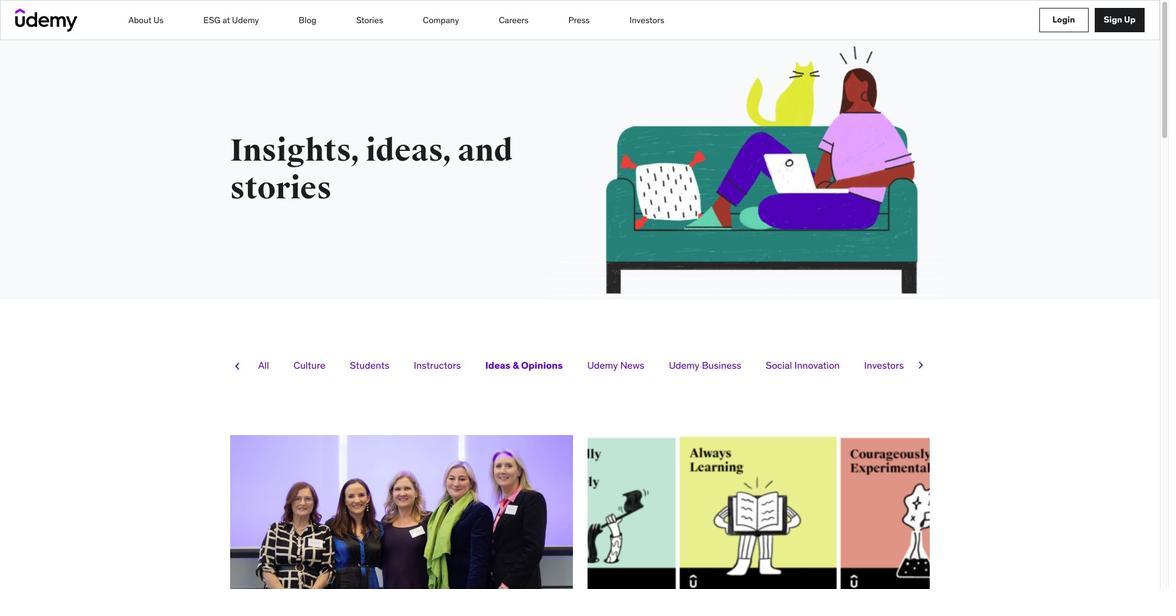 Task type: describe. For each thing, give the bounding box(es) containing it.
blog link
[[298, 9, 317, 32]]

press
[[569, 15, 590, 26]]

0 horizontal spatial udemy
[[232, 15, 259, 26]]

blog
[[299, 15, 316, 26]]

stories
[[356, 15, 383, 26]]

all
[[258, 359, 269, 372]]

sign
[[1104, 14, 1123, 25]]

sign up
[[1104, 14, 1136, 25]]

sign up link
[[1095, 8, 1145, 32]]

about us
[[129, 15, 164, 26]]

company link
[[422, 9, 460, 32]]

up
[[1125, 14, 1136, 25]]

social innovation link
[[757, 353, 849, 378]]

students
[[350, 359, 390, 372]]

social
[[766, 359, 792, 372]]

login link
[[1040, 8, 1089, 32]]

udemy business link
[[660, 353, 751, 378]]

stories link
[[356, 9, 384, 32]]

careers
[[499, 15, 529, 26]]

innovation
[[795, 359, 840, 372]]

udemy image
[[15, 9, 77, 32]]

udemy news
[[587, 359, 645, 372]]

esg
[[204, 15, 221, 26]]

udemy for udemy news
[[587, 359, 618, 372]]

ideas,
[[366, 132, 452, 170]]

news
[[620, 359, 645, 372]]

investors for the bottommost investors link
[[865, 359, 904, 372]]

udemy for udemy business
[[669, 359, 700, 372]]

about
[[129, 15, 152, 26]]

students link
[[341, 353, 399, 378]]

1 vertical spatial investors link
[[855, 353, 913, 378]]



Task type: locate. For each thing, give the bounding box(es) containing it.
social innovation
[[766, 359, 840, 372]]

careers link
[[498, 9, 529, 32]]

0 vertical spatial investors
[[630, 15, 665, 26]]

&
[[513, 359, 519, 372]]

about us link
[[128, 9, 164, 32]]

1 horizontal spatial investors
[[865, 359, 904, 372]]

2 horizontal spatial udemy
[[669, 359, 700, 372]]

stories
[[230, 170, 332, 208]]

0 vertical spatial investors link
[[629, 9, 665, 32]]

1 horizontal spatial udemy
[[587, 359, 618, 372]]

insights, ideas, and stories
[[230, 132, 513, 208]]

login
[[1053, 14, 1076, 25]]

udemy news link
[[578, 353, 654, 378]]

and
[[458, 132, 513, 170]]

ideas & opinions
[[485, 359, 563, 372]]

1 vertical spatial investors
[[865, 359, 904, 372]]

press link
[[568, 9, 591, 32]]

udemy left business
[[669, 359, 700, 372]]

investors link
[[629, 9, 665, 32], [855, 353, 913, 378]]

culture link
[[284, 353, 335, 378]]

esg at udemy link
[[203, 9, 260, 32]]

esg at udemy
[[204, 15, 259, 26]]

0 horizontal spatial investors link
[[629, 9, 665, 32]]

opinions
[[521, 359, 563, 372]]

investors
[[630, 15, 665, 26], [865, 359, 904, 372]]

ideas
[[485, 359, 511, 372]]

1 horizontal spatial investors link
[[855, 353, 913, 378]]

udemy
[[232, 15, 259, 26], [587, 359, 618, 372], [669, 359, 700, 372]]

at
[[223, 15, 230, 26]]

company
[[423, 15, 459, 26]]

instructors
[[414, 359, 461, 372]]

udemy right at
[[232, 15, 259, 26]]

insights,
[[230, 132, 360, 170]]

0 horizontal spatial investors
[[630, 15, 665, 26]]

all link
[[249, 353, 278, 378]]

business
[[702, 359, 742, 372]]

instructors link
[[405, 353, 470, 378]]

ideas & opinions link
[[476, 353, 572, 378]]

culture
[[294, 359, 326, 372]]

investors for the topmost investors link
[[630, 15, 665, 26]]

udemy business
[[669, 359, 742, 372]]

udemy left "news"
[[587, 359, 618, 372]]

us
[[154, 15, 164, 26]]



Task type: vqa. For each thing, say whether or not it's contained in the screenshot.
All
yes



